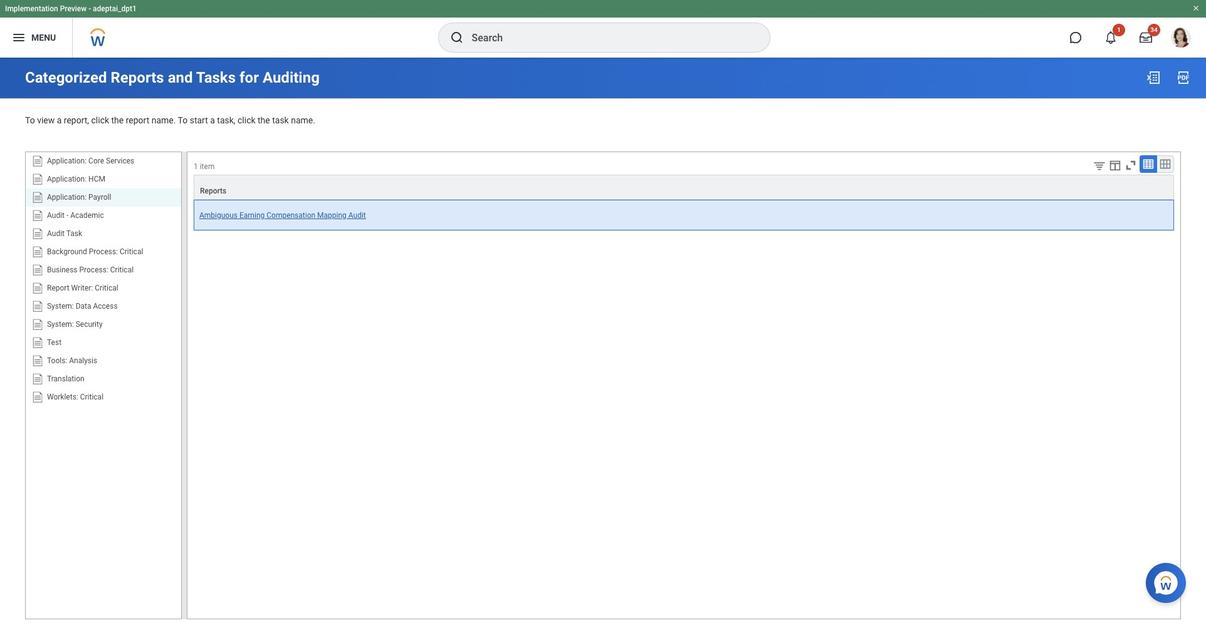 Task type: vqa. For each thing, say whether or not it's contained in the screenshot.
name. to the left
yes



Task type: describe. For each thing, give the bounding box(es) containing it.
security
[[76, 320, 103, 329]]

implementation
[[5, 4, 58, 13]]

2 to from the left
[[178, 115, 188, 125]]

item
[[200, 162, 215, 171]]

click to view/edit grid preferences image
[[1108, 158, 1122, 172]]

audit for audit - academic
[[47, 211, 65, 220]]

process: for background
[[89, 247, 118, 256]]

tools: analysis
[[47, 356, 97, 365]]

report,
[[64, 115, 89, 125]]

mapping
[[317, 211, 347, 220]]

1 click from the left
[[91, 115, 109, 125]]

task,
[[217, 115, 235, 125]]

- inside categorized reports and tasks for auditing main content
[[66, 211, 69, 220]]

audit - academic
[[47, 211, 104, 220]]

1 name. from the left
[[152, 115, 176, 125]]

ambiguous
[[199, 211, 238, 220]]

critical for report writer: critical
[[95, 284, 118, 293]]

menu
[[31, 32, 56, 42]]

reports button
[[194, 175, 1174, 199]]

1 item
[[194, 162, 215, 171]]

1 for 1 item
[[194, 162, 198, 171]]

writer:
[[71, 284, 93, 293]]

business process: critical
[[47, 266, 134, 274]]

services
[[106, 156, 134, 165]]

application: for application: hcm
[[47, 175, 87, 183]]

test
[[47, 338, 61, 347]]

application: hcm
[[47, 175, 105, 183]]

core
[[88, 156, 104, 165]]

reports row
[[194, 175, 1174, 200]]

0 vertical spatial reports
[[111, 69, 164, 87]]

to view a report, click the report name. to start a task, click the task name.
[[25, 115, 315, 125]]

34 button
[[1132, 24, 1160, 51]]

critical for background process: critical
[[120, 247, 143, 256]]

2 the from the left
[[258, 115, 270, 125]]

compensation
[[267, 211, 315, 220]]

auditing
[[263, 69, 320, 87]]

critical for business process: critical
[[110, 266, 134, 274]]

search image
[[449, 30, 464, 45]]

view printable version (pdf) image
[[1176, 70, 1191, 85]]

categorized reports and tasks for auditing
[[25, 69, 320, 87]]

application: payroll
[[47, 193, 111, 202]]

audit for audit task
[[47, 229, 65, 238]]

worklets:
[[47, 393, 78, 402]]

1 for 1
[[1117, 26, 1121, 33]]

34
[[1151, 26, 1158, 33]]

reports inside popup button
[[200, 187, 226, 195]]

2 a from the left
[[210, 115, 215, 125]]

categorized reports and tasks for auditing main content
[[0, 58, 1206, 624]]

categorized
[[25, 69, 107, 87]]



Task type: locate. For each thing, give the bounding box(es) containing it.
process: down background process: critical
[[79, 266, 108, 274]]

1 vertical spatial 1
[[194, 162, 198, 171]]

0 horizontal spatial reports
[[111, 69, 164, 87]]

1 inside categorized reports and tasks for auditing main content
[[194, 162, 198, 171]]

1 vertical spatial -
[[66, 211, 69, 220]]

click right the report,
[[91, 115, 109, 125]]

1 horizontal spatial name.
[[291, 115, 315, 125]]

justify image
[[11, 30, 26, 45]]

process:
[[89, 247, 118, 256], [79, 266, 108, 274]]

worklets: critical
[[47, 393, 103, 402]]

start
[[190, 115, 208, 125]]

Search Workday  search field
[[472, 24, 744, 51]]

1 horizontal spatial 1
[[1117, 26, 1121, 33]]

background process: critical
[[47, 247, 143, 256]]

-
[[88, 4, 91, 13], [66, 211, 69, 220]]

0 vertical spatial application:
[[47, 156, 87, 165]]

access
[[93, 302, 118, 311]]

menu button
[[0, 18, 72, 58]]

1 horizontal spatial the
[[258, 115, 270, 125]]

report writer: critical
[[47, 284, 118, 293]]

and
[[168, 69, 193, 87]]

0 vertical spatial process:
[[89, 247, 118, 256]]

expand table image
[[1159, 158, 1172, 170]]

application: up application: hcm
[[47, 156, 87, 165]]

1 horizontal spatial a
[[210, 115, 215, 125]]

click right task,
[[238, 115, 256, 125]]

- right preview
[[88, 4, 91, 13]]

click
[[91, 115, 109, 125], [238, 115, 256, 125]]

- up audit task
[[66, 211, 69, 220]]

fullscreen image
[[1124, 158, 1138, 172]]

application: up application: payroll
[[47, 175, 87, 183]]

process: up business process: critical
[[89, 247, 118, 256]]

1 inside button
[[1117, 26, 1121, 33]]

1 to from the left
[[25, 115, 35, 125]]

1 horizontal spatial reports
[[200, 187, 226, 195]]

2 system: from the top
[[47, 320, 74, 329]]

name. right report
[[152, 115, 176, 125]]

tools:
[[47, 356, 67, 365]]

tasks
[[196, 69, 236, 87]]

menu banner
[[0, 0, 1206, 58]]

notifications large image
[[1105, 31, 1117, 44]]

to left "view"
[[25, 115, 35, 125]]

task
[[272, 115, 289, 125]]

system:
[[47, 302, 74, 311], [47, 320, 74, 329]]

1 left item
[[194, 162, 198, 171]]

3 application: from the top
[[47, 193, 87, 202]]

business
[[47, 266, 77, 274]]

audit
[[47, 211, 65, 220], [348, 211, 366, 220], [47, 229, 65, 238]]

1 horizontal spatial click
[[238, 115, 256, 125]]

1 vertical spatial process:
[[79, 266, 108, 274]]

0 vertical spatial -
[[88, 4, 91, 13]]

ambiguous earning compensation mapping audit
[[199, 211, 366, 220]]

data
[[76, 302, 91, 311]]

reports up the ambiguous
[[200, 187, 226, 195]]

1
[[1117, 26, 1121, 33], [194, 162, 198, 171]]

application: up audit - academic
[[47, 193, 87, 202]]

0 horizontal spatial name.
[[152, 115, 176, 125]]

1 a from the left
[[57, 115, 62, 125]]

0 horizontal spatial the
[[111, 115, 124, 125]]

the left report
[[111, 115, 124, 125]]

audit right mapping
[[348, 211, 366, 220]]

critical up business process: critical
[[120, 247, 143, 256]]

system: for system: security
[[47, 320, 74, 329]]

0 vertical spatial 1
[[1117, 26, 1121, 33]]

audit up audit task
[[47, 211, 65, 220]]

a
[[57, 115, 62, 125], [210, 115, 215, 125]]

2 name. from the left
[[291, 115, 315, 125]]

the
[[111, 115, 124, 125], [258, 115, 270, 125]]

inbox large image
[[1140, 31, 1152, 44]]

the left task
[[258, 115, 270, 125]]

1 vertical spatial system:
[[47, 320, 74, 329]]

select to filter grid data image
[[1093, 159, 1107, 172]]

application:
[[47, 156, 87, 165], [47, 175, 87, 183], [47, 193, 87, 202]]

export to excel image
[[1146, 70, 1161, 85]]

2 vertical spatial application:
[[47, 193, 87, 202]]

1 right notifications large icon at the top
[[1117, 26, 1121, 33]]

application: for application: payroll
[[47, 193, 87, 202]]

0 horizontal spatial to
[[25, 115, 35, 125]]

1 vertical spatial reports
[[200, 187, 226, 195]]

name.
[[152, 115, 176, 125], [291, 115, 315, 125]]

ambiguous earning compensation mapping audit link
[[199, 211, 366, 220]]

reports
[[111, 69, 164, 87], [200, 187, 226, 195]]

system: data access
[[47, 302, 118, 311]]

analysis
[[69, 356, 97, 365]]

0 horizontal spatial click
[[91, 115, 109, 125]]

a right the start
[[210, 115, 215, 125]]

0 horizontal spatial 1
[[194, 162, 198, 171]]

2 click from the left
[[238, 115, 256, 125]]

academic
[[70, 211, 104, 220]]

1 system: from the top
[[47, 302, 74, 311]]

background
[[47, 247, 87, 256]]

1 horizontal spatial -
[[88, 4, 91, 13]]

implementation preview -   adeptai_dpt1
[[5, 4, 137, 13]]

1 vertical spatial application:
[[47, 175, 87, 183]]

audit left 'task'
[[47, 229, 65, 238]]

a right "view"
[[57, 115, 62, 125]]

0 vertical spatial system:
[[47, 302, 74, 311]]

process: for business
[[79, 266, 108, 274]]

application: for application: core services
[[47, 156, 87, 165]]

1 button
[[1097, 24, 1125, 51]]

close environment banner image
[[1192, 4, 1200, 12]]

to left the start
[[178, 115, 188, 125]]

report
[[126, 115, 149, 125]]

report
[[47, 284, 69, 293]]

0 horizontal spatial a
[[57, 115, 62, 125]]

task
[[66, 229, 82, 238]]

translation
[[47, 375, 84, 383]]

audit task
[[47, 229, 82, 238]]

0 horizontal spatial -
[[66, 211, 69, 220]]

to
[[25, 115, 35, 125], [178, 115, 188, 125]]

toolbar
[[1083, 155, 1174, 175]]

1 horizontal spatial to
[[178, 115, 188, 125]]

critical down background process: critical
[[110, 266, 134, 274]]

system: down report
[[47, 302, 74, 311]]

adeptai_dpt1
[[93, 4, 137, 13]]

earning
[[239, 211, 265, 220]]

1 application: from the top
[[47, 156, 87, 165]]

profile logan mcneil image
[[1171, 28, 1191, 50]]

toolbar inside categorized reports and tasks for auditing main content
[[1083, 155, 1174, 175]]

1 the from the left
[[111, 115, 124, 125]]

hcm
[[88, 175, 105, 183]]

critical up access
[[95, 284, 118, 293]]

preview
[[60, 4, 87, 13]]

system: security
[[47, 320, 103, 329]]

2 application: from the top
[[47, 175, 87, 183]]

- inside 'menu' banner
[[88, 4, 91, 13]]

system: up test
[[47, 320, 74, 329]]

reports up report
[[111, 69, 164, 87]]

critical
[[120, 247, 143, 256], [110, 266, 134, 274], [95, 284, 118, 293], [80, 393, 103, 402]]

for
[[239, 69, 259, 87]]

application: core services
[[47, 156, 134, 165]]

critical right the worklets:
[[80, 393, 103, 402]]

table image
[[1142, 158, 1155, 170]]

name. right task
[[291, 115, 315, 125]]

system: for system: data access
[[47, 302, 74, 311]]

view
[[37, 115, 55, 125]]

payroll
[[88, 193, 111, 202]]



